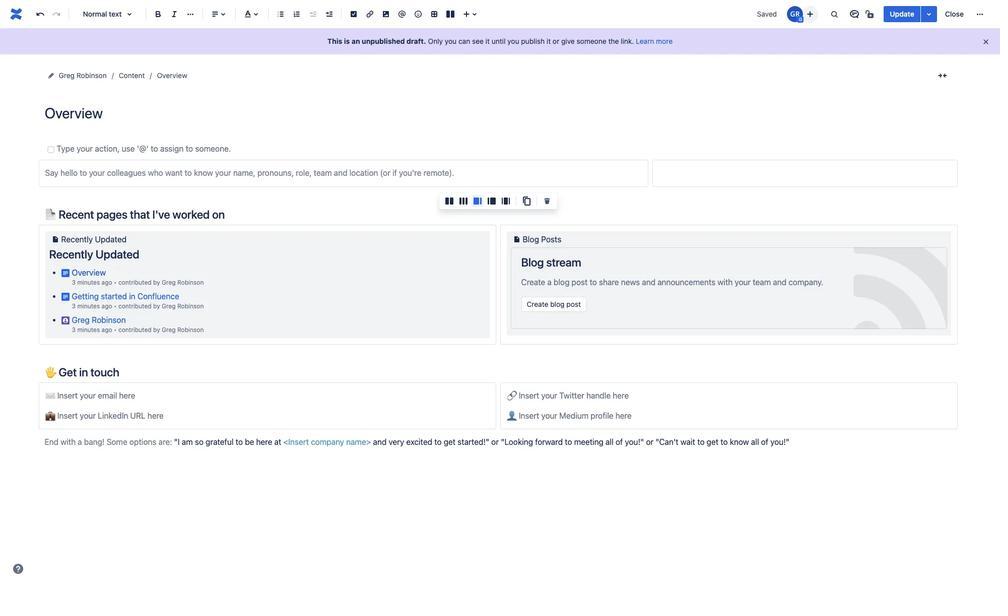 Task type: describe. For each thing, give the bounding box(es) containing it.
bullet list ⌘⇧8 image
[[275, 8, 287, 20]]

greg inside getting started in confluence 3 minutes ago • contributed by greg robinson
[[162, 302, 176, 310]]

confluence image
[[8, 6, 24, 22]]

"can't
[[656, 438, 679, 447]]

layouts image
[[445, 8, 457, 20]]

1 vertical spatial recently
[[49, 248, 93, 261]]

colleagues
[[107, 169, 146, 178]]

recent
[[59, 208, 94, 221]]

0 vertical spatial recently updated
[[61, 235, 127, 244]]

by inside getting started in confluence 3 minutes ago • contributed by greg robinson
[[153, 302, 160, 310]]

create for create a blog post to share news and announcements with your team and company.
[[522, 278, 546, 287]]

left sidebar image
[[486, 195, 498, 207]]

1 horizontal spatial overview link
[[157, 70, 187, 82]]

normal text
[[83, 10, 122, 18]]

excited
[[407, 438, 433, 447]]

so
[[195, 438, 204, 447]]

find and replace image
[[829, 8, 841, 20]]

emoji image
[[412, 8, 425, 20]]

until
[[492, 37, 506, 45]]

create blog post
[[527, 300, 581, 309]]

getting started in confluence link
[[72, 292, 179, 301]]

content
[[119, 71, 145, 80]]

close
[[946, 10, 965, 18]]

1 vertical spatial updated
[[96, 248, 139, 261]]

if
[[393, 169, 397, 178]]

blog inside button
[[551, 300, 565, 309]]

robinson inside getting started in confluence 3 minutes ago • contributed by greg robinson
[[177, 302, 204, 310]]

contributed inside the greg robinson 3 minutes ago • contributed by greg robinson
[[119, 326, 152, 334]]

confluence
[[138, 292, 179, 301]]

getting started in confluence 3 minutes ago • contributed by greg robinson
[[72, 292, 204, 310]]

role,
[[296, 169, 312, 178]]

end with a bang! some options are: "i am so grateful to be here at <insert company name> and very excited to get started!" or "looking forward to meeting all of you!" or "can't wait to get to know all of you!"
[[45, 438, 790, 447]]

and left very on the bottom left of page
[[373, 438, 387, 447]]

overview 3 minutes ago • contributed by greg robinson
[[72, 268, 204, 286]]

at
[[275, 438, 282, 447]]

who
[[148, 169, 163, 178]]

getting
[[72, 292, 99, 301]]

(or
[[380, 169, 391, 178]]

1 horizontal spatial your
[[215, 169, 231, 178]]

contributed inside the overview 3 minutes ago • contributed by greg robinson
[[119, 279, 152, 286]]

comment icon image
[[849, 8, 861, 20]]

say hello to your colleagues who want to know your name, pronouns, role, team and location (or if you're remote).
[[45, 169, 455, 178]]

news
[[622, 278, 640, 287]]

greg robinson link for greg robinson
[[162, 326, 204, 334]]

create for create blog post
[[527, 300, 549, 309]]

italic ⌘i image
[[168, 8, 181, 20]]

1 horizontal spatial team
[[753, 278, 772, 287]]

and left location at top
[[334, 169, 348, 178]]

post inside button
[[567, 300, 581, 309]]

only
[[428, 37, 443, 45]]

3 inside the overview 3 minutes ago • contributed by greg robinson
[[72, 279, 76, 286]]

ago inside the greg robinson 3 minutes ago • contributed by greg robinson
[[102, 326, 112, 334]]

3 inside the greg robinson 3 minutes ago • contributed by greg robinson
[[72, 326, 76, 334]]

blog for blog posts
[[523, 235, 540, 244]]

0 vertical spatial recently
[[61, 235, 93, 244]]

more
[[657, 37, 673, 45]]

1 all from the left
[[606, 438, 614, 447]]

mention image
[[396, 8, 408, 20]]

that
[[130, 208, 150, 221]]

content link
[[119, 70, 145, 82]]

started
[[101, 292, 127, 301]]

dismiss image
[[983, 38, 991, 46]]

2 of from the left
[[762, 438, 769, 447]]

greg robinson image
[[788, 6, 804, 22]]

pages
[[97, 208, 128, 221]]

1 horizontal spatial a
[[548, 278, 552, 287]]

2 horizontal spatial or
[[647, 438, 654, 447]]

blog for blog stream
[[522, 256, 544, 269]]

• inside the overview 3 minutes ago • contributed by greg robinson
[[114, 279, 117, 286]]

close button
[[940, 6, 971, 22]]

0 vertical spatial updated
[[95, 235, 127, 244]]

bang!
[[84, 438, 105, 447]]

3 inside getting started in confluence 3 minutes ago • contributed by greg robinson
[[72, 302, 76, 310]]

name,
[[233, 169, 256, 178]]

1 you from the left
[[445, 37, 457, 45]]

greg robinson
[[59, 71, 107, 80]]

get
[[59, 366, 77, 379]]

see
[[472, 37, 484, 45]]

table image
[[429, 8, 441, 20]]

can
[[459, 37, 471, 45]]

an
[[352, 37, 360, 45]]

remote).
[[424, 169, 455, 178]]

numbered list ⌘⇧7 image
[[291, 8, 303, 20]]

2 horizontal spatial your
[[735, 278, 751, 287]]

1 horizontal spatial or
[[553, 37, 560, 45]]

copy image
[[521, 195, 533, 207]]

are:
[[159, 438, 172, 447]]

and left company.
[[774, 278, 787, 287]]

outdent ⇧tab image
[[307, 8, 319, 20]]

2 get from the left
[[707, 438, 719, 447]]

add image, video, or file image
[[380, 8, 392, 20]]

0 horizontal spatial or
[[492, 438, 499, 447]]

be
[[245, 438, 254, 447]]

"looking
[[501, 438, 533, 447]]

by inside the greg robinson 3 minutes ago • contributed by greg robinson
[[153, 326, 160, 334]]

you're
[[399, 169, 422, 178]]

is
[[344, 37, 350, 45]]

greg robinson link for overview
[[162, 279, 204, 286]]

greg inside the overview 3 minutes ago • contributed by greg robinson
[[162, 279, 176, 286]]

very
[[389, 438, 405, 447]]

0 horizontal spatial a
[[78, 438, 82, 447]]

options
[[130, 438, 156, 447]]

draft.
[[407, 37, 426, 45]]

minutes inside the greg robinson 3 minutes ago • contributed by greg robinson
[[77, 326, 100, 334]]

recently updated image
[[49, 234, 61, 246]]

redo ⌘⇧z image
[[50, 8, 63, 20]]

create blog post button
[[522, 297, 587, 312]]

more image
[[975, 8, 987, 20]]

here
[[256, 438, 272, 447]]

update button
[[885, 6, 921, 22]]

greg robinson link for getting started in confluence
[[162, 302, 204, 310]]

pronouns,
[[258, 169, 294, 178]]

normal text button
[[73, 3, 142, 25]]

share
[[599, 278, 619, 287]]

this is an unpublished draft. only you can see it until you publish it or give someone the link. learn more
[[328, 37, 673, 45]]

started!"
[[458, 438, 490, 447]]

link image
[[364, 8, 376, 20]]

0 vertical spatial team
[[314, 169, 332, 178]]

indent tab image
[[323, 8, 335, 20]]

hello
[[60, 169, 78, 178]]

unpublished
[[362, 37, 405, 45]]

1 horizontal spatial with
[[718, 278, 733, 287]]

in for get
[[79, 366, 88, 379]]

grateful
[[206, 438, 234, 447]]

contributed inside getting started in confluence 3 minutes ago • contributed by greg robinson
[[119, 302, 152, 310]]

three columns image
[[458, 195, 470, 207]]



Task type: locate. For each thing, give the bounding box(es) containing it.
minutes inside getting started in confluence 3 minutes ago • contributed by greg robinson
[[77, 302, 100, 310]]

update
[[891, 10, 915, 18]]

you right until
[[508, 37, 520, 45]]

right sidebar image
[[472, 195, 484, 207]]

by inside the overview 3 minutes ago • contributed by greg robinson
[[153, 279, 160, 286]]

blog stream
[[522, 256, 582, 269]]

remove image
[[542, 195, 554, 207]]

3 ago from the top
[[102, 326, 112, 334]]

stream
[[547, 256, 582, 269]]

1 horizontal spatial you
[[508, 37, 520, 45]]

1 horizontal spatial you!"
[[771, 438, 790, 447]]

2 all from the left
[[752, 438, 760, 447]]

adjust update settings image
[[924, 8, 936, 20]]

minutes inside the overview 3 minutes ago • contributed by greg robinson
[[77, 279, 100, 286]]

0 horizontal spatial your
[[89, 169, 105, 178]]

0 vertical spatial •
[[114, 279, 117, 286]]

1 minutes from the top
[[77, 279, 100, 286]]

recently updated down recently updated icon
[[49, 248, 139, 261]]

create a blog post to share news and announcements with your team and company.
[[522, 278, 824, 287]]

2 you!" from the left
[[771, 438, 790, 447]]

2 ago from the top
[[102, 302, 112, 310]]

🖐 get in touch
[[45, 366, 119, 379]]

post
[[572, 278, 588, 287], [567, 300, 581, 309]]

recently
[[61, 235, 93, 244], [49, 248, 93, 261]]

2 vertical spatial •
[[114, 326, 117, 334]]

learn more link
[[636, 37, 673, 45]]

a left 'bang!'
[[78, 438, 82, 447]]

the
[[609, 37, 619, 45]]

3 by from the top
[[153, 326, 160, 334]]

👤
[[507, 411, 519, 420]]

you!"
[[625, 438, 644, 447], [771, 438, 790, 447]]

3 • from the top
[[114, 326, 117, 334]]

1 contributed from the top
[[119, 279, 152, 286]]

greg robinson link
[[59, 70, 107, 82], [162, 279, 204, 286], [162, 302, 204, 310], [72, 316, 126, 325], [162, 326, 204, 334]]

1 3 from the top
[[72, 279, 76, 286]]

touch
[[91, 366, 119, 379]]

say
[[45, 169, 58, 178]]

1 horizontal spatial know
[[730, 438, 750, 447]]

3 contributed from the top
[[119, 326, 152, 334]]

1 by from the top
[[153, 279, 160, 286]]

1 vertical spatial overview link
[[72, 268, 106, 277]]

end
[[45, 438, 59, 447]]

1 vertical spatial blog
[[522, 256, 544, 269]]

1 vertical spatial recently updated
[[49, 248, 139, 261]]

contributed down getting started in confluence link at the left
[[119, 302, 152, 310]]

1 horizontal spatial it
[[547, 37, 551, 45]]

three columns with sidebars image
[[500, 195, 512, 207]]

overview for overview
[[157, 71, 187, 80]]

in
[[129, 292, 136, 301], [79, 366, 88, 379]]

get left started!"
[[444, 438, 456, 447]]

2 contributed from the top
[[119, 302, 152, 310]]

you left can
[[445, 37, 457, 45]]

two columns image
[[444, 195, 456, 207]]

on
[[212, 208, 225, 221]]

contributed down getting started in confluence 3 minutes ago • contributed by greg robinson
[[119, 326, 152, 334]]

it right the publish
[[547, 37, 551, 45]]

0 horizontal spatial all
[[606, 438, 614, 447]]

1 horizontal spatial all
[[752, 438, 760, 447]]

give
[[562, 37, 575, 45]]

or left "can't
[[647, 438, 654, 447]]

1 ago from the top
[[102, 279, 112, 286]]

1 it from the left
[[486, 37, 490, 45]]

0 vertical spatial a
[[548, 278, 552, 287]]

1 vertical spatial team
[[753, 278, 772, 287]]

minutes
[[77, 279, 100, 286], [77, 302, 100, 310], [77, 326, 100, 334]]

3 minutes from the top
[[77, 326, 100, 334]]

you
[[445, 37, 457, 45], [508, 37, 520, 45]]

team right role,
[[314, 169, 332, 178]]

updated up the overview 3 minutes ago • contributed by greg robinson
[[96, 248, 139, 261]]

blog down blog stream
[[551, 300, 565, 309]]

2 you from the left
[[508, 37, 520, 45]]

robinson inside the overview 3 minutes ago • contributed by greg robinson
[[177, 279, 204, 286]]

• inside getting started in confluence 3 minutes ago • contributed by greg robinson
[[114, 302, 117, 310]]

in right get
[[79, 366, 88, 379]]

0 vertical spatial know
[[194, 169, 213, 178]]

1 vertical spatial in
[[79, 366, 88, 379]]

1 vertical spatial 3
[[72, 302, 76, 310]]

ago inside getting started in confluence 3 minutes ago • contributed by greg robinson
[[102, 302, 112, 310]]

create
[[522, 278, 546, 287], [527, 300, 549, 309]]

2 vertical spatial 3
[[72, 326, 76, 334]]

get
[[444, 438, 456, 447], [707, 438, 719, 447]]

overview up getting at left
[[72, 268, 106, 277]]

overview link right content "link"
[[157, 70, 187, 82]]

2 minutes from the top
[[77, 302, 100, 310]]

in right started
[[129, 292, 136, 301]]

1 vertical spatial •
[[114, 302, 117, 310]]

Give this page a title text field
[[45, 105, 952, 122]]

posts
[[542, 235, 562, 244]]

3 3 from the top
[[72, 326, 76, 334]]

0 horizontal spatial in
[[79, 366, 88, 379]]

confluence image
[[8, 6, 24, 22]]

1 vertical spatial contributed
[[119, 302, 152, 310]]

contributed up getting started in confluence link at the left
[[119, 279, 152, 286]]

get right wait
[[707, 438, 719, 447]]

1 vertical spatial ago
[[102, 302, 112, 310]]

blog posts image
[[511, 234, 523, 246]]

2 vertical spatial contributed
[[119, 326, 152, 334]]

0 horizontal spatial with
[[61, 438, 76, 447]]

2 3 from the top
[[72, 302, 76, 310]]

• inside the greg robinson 3 minutes ago • contributed by greg robinson
[[114, 326, 117, 334]]

help image
[[12, 563, 24, 575]]

0 vertical spatial minutes
[[77, 279, 100, 286]]

or left give
[[553, 37, 560, 45]]

and
[[334, 169, 348, 178], [642, 278, 656, 287], [774, 278, 787, 287], [373, 438, 387, 447]]

it right see
[[486, 37, 490, 45]]

0 vertical spatial in
[[129, 292, 136, 301]]

in for started
[[129, 292, 136, 301]]

0 vertical spatial post
[[572, 278, 588, 287]]

0 vertical spatial overview
[[157, 71, 187, 80]]

overview link up getting at left
[[72, 268, 106, 277]]

know
[[194, 169, 213, 178], [730, 438, 750, 447]]

1 horizontal spatial get
[[707, 438, 719, 447]]

your
[[89, 169, 105, 178], [215, 169, 231, 178], [735, 278, 751, 287]]

meeting
[[575, 438, 604, 447]]

2 by from the top
[[153, 302, 160, 310]]

2 vertical spatial ago
[[102, 326, 112, 334]]

0 vertical spatial with
[[718, 278, 733, 287]]

0 vertical spatial 3
[[72, 279, 76, 286]]

no restrictions image
[[865, 8, 878, 20]]

or right started!"
[[492, 438, 499, 447]]

1 vertical spatial with
[[61, 438, 76, 447]]

name>
[[346, 438, 371, 447]]

3
[[72, 279, 76, 286], [72, 302, 76, 310], [72, 326, 76, 334]]

1 • from the top
[[114, 279, 117, 286]]

to
[[80, 169, 87, 178], [185, 169, 192, 178], [590, 278, 597, 287], [236, 438, 243, 447], [435, 438, 442, 447], [565, 438, 573, 447], [698, 438, 705, 447], [721, 438, 728, 447]]

0 horizontal spatial know
[[194, 169, 213, 178]]

of
[[616, 438, 623, 447], [762, 438, 769, 447]]

0 vertical spatial create
[[522, 278, 546, 287]]

with right the announcements
[[718, 278, 733, 287]]

updated down pages
[[95, 235, 127, 244]]

0 vertical spatial blog
[[554, 278, 570, 287]]

0 horizontal spatial overview link
[[72, 268, 106, 277]]

undo ⌘z image
[[34, 8, 46, 20]]

1 get from the left
[[444, 438, 456, 447]]

am
[[182, 438, 193, 447]]

robinson
[[77, 71, 107, 80], [177, 279, 204, 286], [177, 302, 204, 310], [92, 316, 126, 325], [177, 326, 204, 334]]

📄
[[45, 208, 56, 221]]

blog posts
[[523, 235, 562, 244]]

someone
[[577, 37, 607, 45]]

more formatting image
[[185, 8, 197, 20]]

company
[[311, 438, 344, 447]]

it
[[486, 37, 490, 45], [547, 37, 551, 45]]

1 horizontal spatial overview
[[157, 71, 187, 80]]

align left image
[[209, 8, 221, 20]]

blog left posts
[[523, 235, 540, 244]]

2 vertical spatial by
[[153, 326, 160, 334]]

0 horizontal spatial overview
[[72, 268, 106, 277]]

in inside getting started in confluence 3 minutes ago • contributed by greg robinson
[[129, 292, 136, 301]]

1 horizontal spatial in
[[129, 292, 136, 301]]

🔗
[[507, 391, 519, 401]]

<insert
[[284, 438, 309, 447]]

1 horizontal spatial of
[[762, 438, 769, 447]]

recently down recently updated icon
[[49, 248, 93, 261]]

0 horizontal spatial team
[[314, 169, 332, 178]]

wait
[[681, 438, 696, 447]]

text
[[109, 10, 122, 18]]

recently updated down recent
[[61, 235, 127, 244]]

1 you!" from the left
[[625, 438, 644, 447]]

"i
[[174, 438, 180, 447]]

0 horizontal spatial of
[[616, 438, 623, 447]]

invite to edit image
[[805, 8, 817, 20]]

make page fixed-width image
[[937, 70, 949, 82]]

0 vertical spatial ago
[[102, 279, 112, 286]]

0 horizontal spatial it
[[486, 37, 490, 45]]

1 of from the left
[[616, 438, 623, 447]]

overview link
[[157, 70, 187, 82], [72, 268, 106, 277]]

✉️
[[45, 391, 57, 401]]

move this page image
[[47, 72, 55, 80]]

0 vertical spatial contributed
[[119, 279, 152, 286]]

recently down recent
[[61, 235, 93, 244]]

recently updated
[[61, 235, 127, 244], [49, 248, 139, 261]]

announcements
[[658, 278, 716, 287]]

0 horizontal spatial you!"
[[625, 438, 644, 447]]

greg robinson 3 minutes ago • contributed by greg robinson
[[72, 316, 204, 334]]

1 vertical spatial blog
[[551, 300, 565, 309]]

normal
[[83, 10, 107, 18]]

link.
[[621, 37, 634, 45]]

team left company.
[[753, 278, 772, 287]]

0 vertical spatial blog
[[523, 235, 540, 244]]

0 horizontal spatial you
[[445, 37, 457, 45]]

overview right content
[[157, 71, 187, 80]]

0 vertical spatial overview link
[[157, 70, 187, 82]]

i've
[[152, 208, 170, 221]]

or
[[553, 37, 560, 45], [492, 438, 499, 447], [647, 438, 654, 447]]

2 it from the left
[[547, 37, 551, 45]]

2 • from the top
[[114, 302, 117, 310]]

1 vertical spatial create
[[527, 300, 549, 309]]

create inside button
[[527, 300, 549, 309]]

with right end
[[61, 438, 76, 447]]

and right "news"
[[642, 278, 656, 287]]

overview inside the overview 3 minutes ago • contributed by greg robinson
[[72, 268, 106, 277]]

bold ⌘b image
[[152, 8, 164, 20]]

forward
[[536, 438, 563, 447]]

1 vertical spatial post
[[567, 300, 581, 309]]

updated
[[95, 235, 127, 244], [96, 248, 139, 261]]

📄 recent pages that i've worked on
[[45, 208, 225, 221]]

blog down stream
[[554, 278, 570, 287]]

a down blog stream
[[548, 278, 552, 287]]

blog
[[523, 235, 540, 244], [522, 256, 544, 269]]

company.
[[789, 278, 824, 287]]

want
[[165, 169, 183, 178]]

by
[[153, 279, 160, 286], [153, 302, 160, 310], [153, 326, 160, 334]]

blog down the blog posts
[[522, 256, 544, 269]]

1 vertical spatial minutes
[[77, 302, 100, 310]]

location
[[350, 169, 378, 178]]

publish
[[522, 37, 545, 45]]

1 vertical spatial a
[[78, 438, 82, 447]]

2 vertical spatial minutes
[[77, 326, 100, 334]]

🖐
[[45, 366, 56, 379]]

blog
[[554, 278, 570, 287], [551, 300, 565, 309]]

Main content area, start typing to enter text. text field
[[39, 143, 958, 450]]

some
[[107, 438, 127, 447]]

overview for overview 3 minutes ago • contributed by greg robinson
[[72, 268, 106, 277]]

saved
[[758, 10, 778, 18]]

0 horizontal spatial get
[[444, 438, 456, 447]]

1 vertical spatial overview
[[72, 268, 106, 277]]

this
[[328, 37, 343, 45]]

learn
[[636, 37, 655, 45]]

💼
[[45, 411, 57, 420]]

action item image
[[348, 8, 360, 20]]

1 vertical spatial by
[[153, 302, 160, 310]]

0 vertical spatial by
[[153, 279, 160, 286]]

ago inside the overview 3 minutes ago • contributed by greg robinson
[[102, 279, 112, 286]]

worked
[[173, 208, 210, 221]]

1 vertical spatial know
[[730, 438, 750, 447]]



Task type: vqa. For each thing, say whether or not it's contained in the screenshot.
topmost the recently updated
yes



